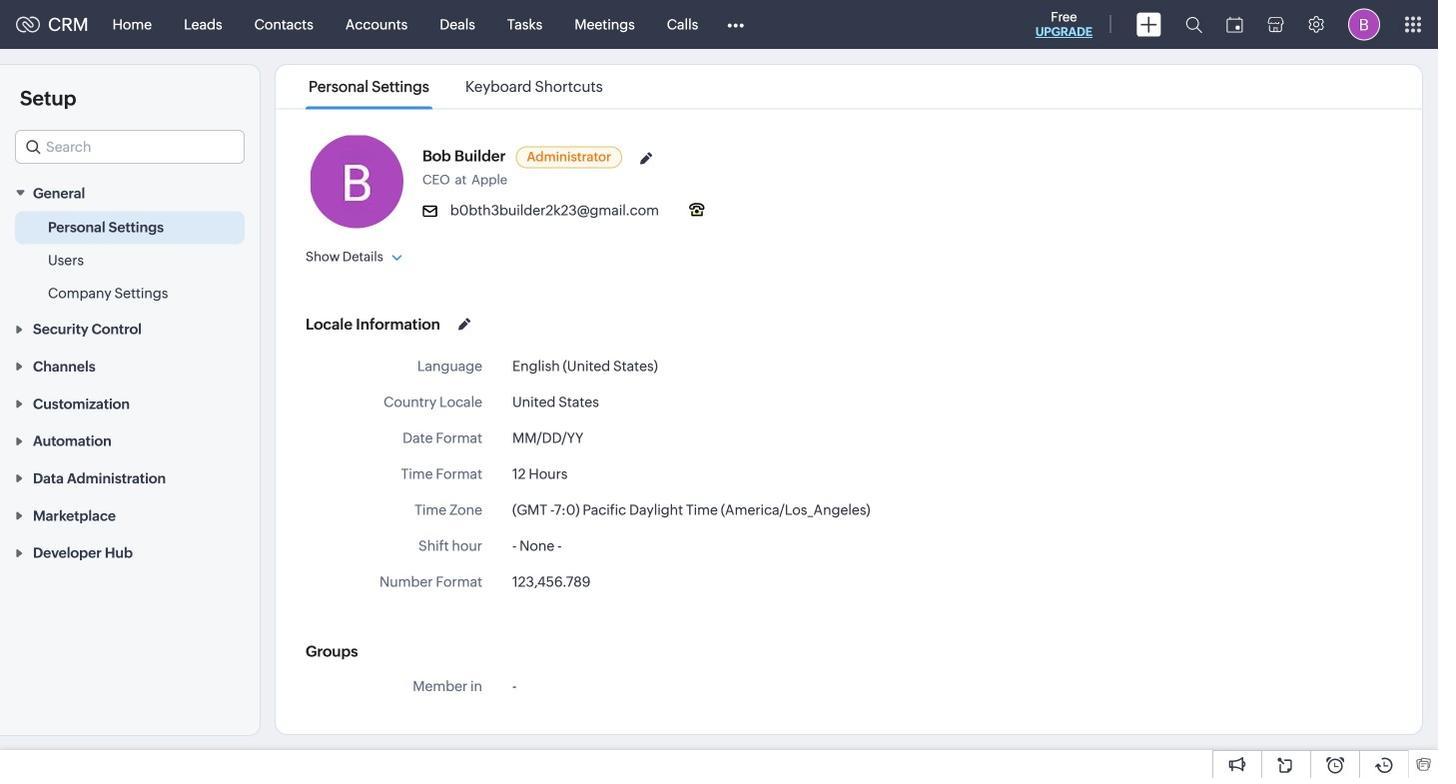 Task type: locate. For each thing, give the bounding box(es) containing it.
profile element
[[1337, 0, 1393, 48]]

list
[[291, 65, 621, 108]]

Other Modules field
[[715, 8, 758, 40]]

create menu image
[[1137, 12, 1162, 36]]

create menu element
[[1125, 0, 1174, 48]]

None field
[[15, 130, 245, 164]]

logo image
[[16, 16, 40, 32]]

region
[[0, 211, 260, 310]]

profile image
[[1349, 8, 1381, 40]]



Task type: vqa. For each thing, say whether or not it's contained in the screenshot.
"Create Menu" 'image'
yes



Task type: describe. For each thing, give the bounding box(es) containing it.
search image
[[1186, 16, 1203, 33]]

calendar image
[[1227, 16, 1244, 32]]

Search text field
[[16, 131, 244, 163]]

search element
[[1174, 0, 1215, 49]]



